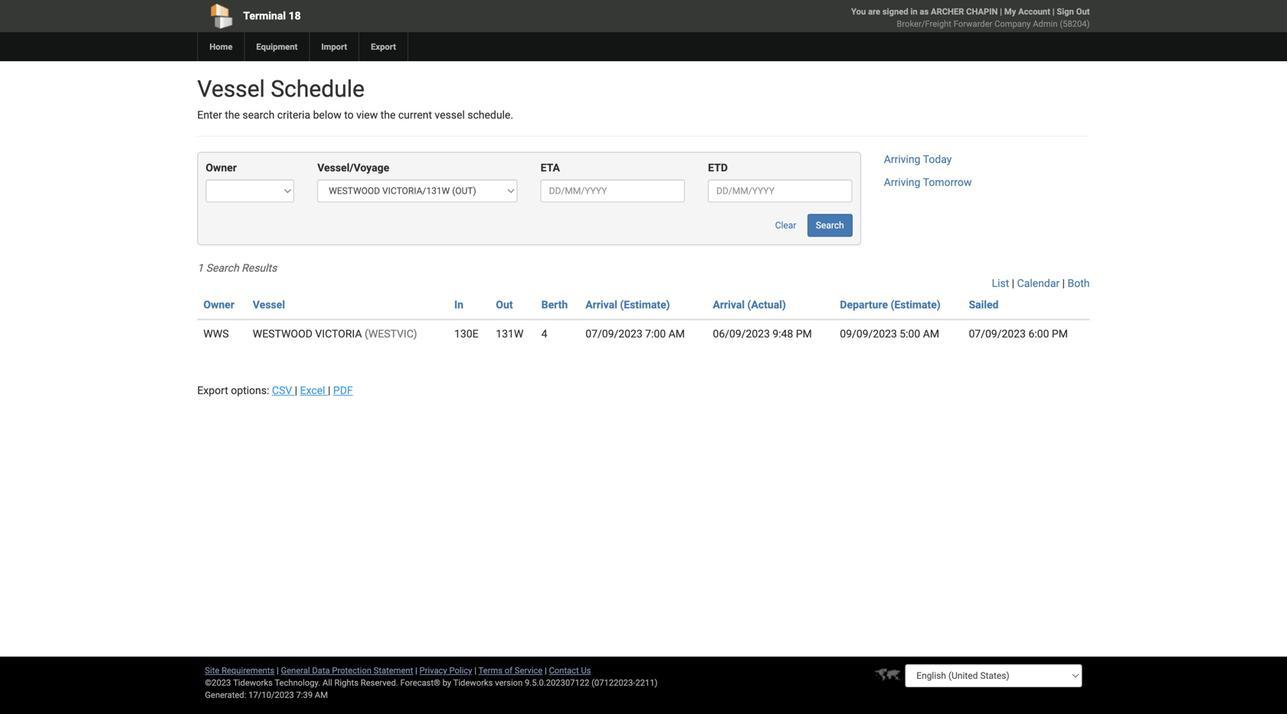 Task type: vqa. For each thing, say whether or not it's contained in the screenshot.
07/09/2023 to the right
yes



Task type: describe. For each thing, give the bounding box(es) containing it.
company
[[995, 19, 1031, 29]]

signed
[[883, 7, 909, 16]]

06/09/2023 9:48 pm
[[713, 328, 812, 341]]

07/09/2023 for 07/09/2023 7:00 am
[[586, 328, 643, 341]]

privacy
[[420, 666, 447, 676]]

privacy policy link
[[420, 666, 472, 676]]

search inside button
[[816, 220, 844, 231]]

ETA text field
[[541, 180, 685, 203]]

all
[[323, 679, 332, 689]]

owner link
[[203, 299, 234, 311]]

my account link
[[1005, 7, 1051, 16]]

am for 07/09/2023 7:00 am
[[669, 328, 685, 341]]

1 vertical spatial owner
[[203, 299, 234, 311]]

(estimate) for departure (estimate)
[[891, 299, 941, 311]]

protection
[[332, 666, 372, 676]]

import link
[[309, 32, 359, 61]]

terminal 18 link
[[197, 0, 556, 32]]

vessel schedule enter the search criteria below to view the current vessel schedule.
[[197, 75, 513, 121]]

requirements
[[222, 666, 275, 676]]

admin
[[1033, 19, 1058, 29]]

arriving today link
[[884, 153, 952, 166]]

rights
[[334, 679, 359, 689]]

today
[[923, 153, 952, 166]]

09/09/2023 5:00 am
[[840, 328, 940, 341]]

07/09/2023 6:00 pm
[[969, 328, 1068, 341]]

both link
[[1068, 277, 1090, 290]]

| up tideworks
[[475, 666, 477, 676]]

calendar
[[1017, 277, 1060, 290]]

service
[[515, 666, 543, 676]]

import
[[321, 42, 347, 52]]

131w
[[496, 328, 524, 341]]

current
[[398, 109, 432, 121]]

2211)
[[636, 679, 658, 689]]

| up 9.5.0.202307122
[[545, 666, 547, 676]]

etd
[[708, 162, 728, 174]]

clear
[[775, 220, 797, 231]]

us
[[581, 666, 591, 676]]

reserved.
[[361, 679, 398, 689]]

18
[[289, 10, 301, 22]]

westwood victoria (westvic)
[[253, 328, 417, 341]]

arrival (estimate) link
[[586, 299, 670, 311]]

vessel
[[435, 109, 465, 121]]

terms
[[479, 666, 503, 676]]

sign
[[1057, 7, 1074, 16]]

archer
[[931, 7, 964, 16]]

pdf link
[[333, 385, 353, 397]]

csv link
[[272, 385, 295, 397]]

(estimate) for arrival (estimate)
[[620, 299, 670, 311]]

account
[[1018, 7, 1051, 16]]

my
[[1005, 7, 1016, 16]]

berth
[[541, 299, 568, 311]]

arrival (actual)
[[713, 299, 786, 311]]

| left pdf
[[328, 385, 331, 397]]

search button
[[808, 214, 853, 237]]

1
[[197, 262, 203, 275]]

westwood
[[253, 328, 313, 341]]

general
[[281, 666, 310, 676]]

2 the from the left
[[381, 109, 396, 121]]

equipment link
[[244, 32, 309, 61]]

in
[[454, 299, 464, 311]]

4
[[541, 328, 548, 341]]

ETD text field
[[708, 180, 853, 203]]

chapin
[[966, 7, 998, 16]]

schedule.
[[468, 109, 513, 121]]

out inside you are signed in as archer chapin | my account | sign out broker/freight forwarder company admin (58204)
[[1076, 7, 1090, 16]]

| right list
[[1012, 277, 1015, 290]]

results
[[242, 262, 277, 275]]

(58204)
[[1060, 19, 1090, 29]]

data
[[312, 666, 330, 676]]

excel
[[300, 385, 325, 397]]

| left sign
[[1053, 7, 1055, 16]]

1 vertical spatial out
[[496, 299, 513, 311]]

export for export options: csv | excel | pdf
[[197, 385, 228, 397]]

contact
[[549, 666, 579, 676]]

07/09/2023 7:00 am
[[586, 328, 685, 341]]

arriving tomorrow
[[884, 176, 972, 189]]

arrival for arrival (actual)
[[713, 299, 745, 311]]

forecast®
[[400, 679, 440, 689]]

9.5.0.202307122
[[525, 679, 590, 689]]

terminal 18
[[243, 10, 301, 22]]

enter
[[197, 109, 222, 121]]

vessel/voyage
[[317, 162, 389, 174]]

| left both link
[[1063, 277, 1065, 290]]

eta
[[541, 162, 560, 174]]

(actual)
[[748, 299, 786, 311]]

terminal
[[243, 10, 286, 22]]

vessel for vessel schedule enter the search criteria below to view the current vessel schedule.
[[197, 75, 265, 103]]

5:00
[[900, 328, 921, 341]]

7:39
[[296, 691, 313, 701]]

vessel link
[[253, 299, 285, 311]]

you
[[851, 7, 866, 16]]

are
[[868, 7, 881, 16]]

| left general
[[277, 666, 279, 676]]

0 vertical spatial owner
[[206, 162, 237, 174]]

17/10/2023
[[248, 691, 294, 701]]

both
[[1068, 277, 1090, 290]]

am for 09/09/2023 5:00 am
[[923, 328, 940, 341]]

csv
[[272, 385, 292, 397]]

1 the from the left
[[225, 109, 240, 121]]

you are signed in as archer chapin | my account | sign out broker/freight forwarder company admin (58204)
[[851, 7, 1090, 29]]

(07122023-
[[592, 679, 636, 689]]



Task type: locate. For each thing, give the bounding box(es) containing it.
am down all
[[315, 691, 328, 701]]

| up forecast® at left bottom
[[415, 666, 417, 676]]

6:00
[[1029, 328, 1049, 341]]

0 horizontal spatial the
[[225, 109, 240, 121]]

export left options:
[[197, 385, 228, 397]]

0 horizontal spatial pm
[[796, 328, 812, 341]]

contact us link
[[549, 666, 591, 676]]

0 horizontal spatial 07/09/2023
[[586, 328, 643, 341]]

0 horizontal spatial search
[[206, 262, 239, 275]]

vessel up enter
[[197, 75, 265, 103]]

owner down enter
[[206, 162, 237, 174]]

2 (estimate) from the left
[[891, 299, 941, 311]]

1 vertical spatial export
[[197, 385, 228, 397]]

©2023 tideworks
[[205, 679, 273, 689]]

| right csv
[[295, 385, 297, 397]]

search right clear in the top right of the page
[[816, 220, 844, 231]]

arrival
[[586, 299, 617, 311], [713, 299, 745, 311]]

1 vertical spatial search
[[206, 262, 239, 275]]

export link
[[359, 32, 408, 61]]

0 vertical spatial out
[[1076, 7, 1090, 16]]

the right view
[[381, 109, 396, 121]]

arrival for arrival (estimate)
[[586, 299, 617, 311]]

(estimate)
[[620, 299, 670, 311], [891, 299, 941, 311]]

excel link
[[300, 385, 328, 397]]

1 (estimate) from the left
[[620, 299, 670, 311]]

pm right 6:00
[[1052, 328, 1068, 341]]

arrival up 06/09/2023
[[713, 299, 745, 311]]

0 vertical spatial vessel
[[197, 75, 265, 103]]

1 arrival from the left
[[586, 299, 617, 311]]

search inside 1 search results list | calendar | both
[[206, 262, 239, 275]]

forwarder
[[954, 19, 993, 29]]

wws
[[203, 328, 229, 341]]

pdf
[[333, 385, 353, 397]]

generated:
[[205, 691, 246, 701]]

1 horizontal spatial the
[[381, 109, 396, 121]]

am right 5:00
[[923, 328, 940, 341]]

06/09/2023
[[713, 328, 770, 341]]

the
[[225, 109, 240, 121], [381, 109, 396, 121]]

pm for 07/09/2023 6:00 pm
[[1052, 328, 1068, 341]]

1 search results list | calendar | both
[[197, 262, 1090, 290]]

130e
[[454, 328, 479, 341]]

as
[[920, 7, 929, 16]]

1 arriving from the top
[[884, 153, 921, 166]]

arrival up 07/09/2023 7:00 am
[[586, 299, 617, 311]]

0 horizontal spatial out
[[496, 299, 513, 311]]

2 pm from the left
[[1052, 328, 1068, 341]]

arriving today
[[884, 153, 952, 166]]

2 07/09/2023 from the left
[[969, 328, 1026, 341]]

in link
[[454, 299, 464, 311]]

export
[[371, 42, 396, 52], [197, 385, 228, 397]]

out
[[1076, 7, 1090, 16], [496, 299, 513, 311]]

list
[[992, 277, 1009, 290]]

0 horizontal spatial am
[[315, 691, 328, 701]]

tomorrow
[[923, 176, 972, 189]]

0 vertical spatial export
[[371, 42, 396, 52]]

technology.
[[275, 679, 320, 689]]

search
[[816, 220, 844, 231], [206, 262, 239, 275]]

2 arriving from the top
[[884, 176, 921, 189]]

out up 131w
[[496, 299, 513, 311]]

1 vertical spatial arriving
[[884, 176, 921, 189]]

the right enter
[[225, 109, 240, 121]]

departure (estimate)
[[840, 299, 941, 311]]

2 arrival from the left
[[713, 299, 745, 311]]

general data protection statement link
[[281, 666, 413, 676]]

1 horizontal spatial pm
[[1052, 328, 1068, 341]]

7:00
[[645, 328, 666, 341]]

below
[[313, 109, 342, 121]]

vessel for vessel
[[253, 299, 285, 311]]

07/09/2023 for 07/09/2023 6:00 pm
[[969, 328, 1026, 341]]

1 horizontal spatial out
[[1076, 7, 1090, 16]]

search
[[243, 109, 275, 121]]

2 horizontal spatial am
[[923, 328, 940, 341]]

9:48
[[773, 328, 793, 341]]

arriving
[[884, 153, 921, 166], [884, 176, 921, 189]]

1 horizontal spatial (estimate)
[[891, 299, 941, 311]]

1 vertical spatial vessel
[[253, 299, 285, 311]]

1 horizontal spatial export
[[371, 42, 396, 52]]

arriving up arriving tomorrow link at the right top
[[884, 153, 921, 166]]

schedule
[[271, 75, 365, 103]]

sign out link
[[1057, 7, 1090, 16]]

pm right 9:48
[[796, 328, 812, 341]]

statement
[[374, 666, 413, 676]]

site requirements link
[[205, 666, 275, 676]]

0 horizontal spatial export
[[197, 385, 228, 397]]

1 pm from the left
[[796, 328, 812, 341]]

arriving for arriving tomorrow
[[884, 176, 921, 189]]

07/09/2023 down sailed
[[969, 328, 1026, 341]]

0 horizontal spatial arrival
[[586, 299, 617, 311]]

home
[[210, 42, 233, 52]]

07/09/2023 down arrival (estimate)
[[586, 328, 643, 341]]

victoria
[[315, 328, 362, 341]]

departure (estimate) link
[[840, 299, 941, 311]]

policy
[[449, 666, 472, 676]]

to
[[344, 109, 354, 121]]

0 vertical spatial search
[[816, 220, 844, 231]]

0 horizontal spatial (estimate)
[[620, 299, 670, 311]]

out link
[[496, 299, 513, 311]]

by
[[443, 679, 451, 689]]

arriving down arriving today link
[[884, 176, 921, 189]]

1 horizontal spatial search
[[816, 220, 844, 231]]

am inside site requirements | general data protection statement | privacy policy | terms of service | contact us ©2023 tideworks technology. all rights reserved. forecast® by tideworks version 9.5.0.202307122 (07122023-2211) generated: 17/10/2023 7:39 am
[[315, 691, 328, 701]]

view
[[356, 109, 378, 121]]

export for export
[[371, 42, 396, 52]]

of
[[505, 666, 513, 676]]

in
[[911, 7, 918, 16]]

export down terminal 18 link
[[371, 42, 396, 52]]

export options: csv | excel | pdf
[[197, 385, 353, 397]]

1 horizontal spatial am
[[669, 328, 685, 341]]

version
[[495, 679, 523, 689]]

options:
[[231, 385, 269, 397]]

calendar link
[[1017, 277, 1060, 290]]

0 vertical spatial arriving
[[884, 153, 921, 166]]

(estimate) up 5:00
[[891, 299, 941, 311]]

arriving tomorrow link
[[884, 176, 972, 189]]

(estimate) down 1 search results list | calendar | both
[[620, 299, 670, 311]]

pm for 06/09/2023 9:48 pm
[[796, 328, 812, 341]]

vessel up westwood
[[253, 299, 285, 311]]

|
[[1000, 7, 1002, 16], [1053, 7, 1055, 16], [1012, 277, 1015, 290], [1063, 277, 1065, 290], [295, 385, 297, 397], [328, 385, 331, 397], [277, 666, 279, 676], [415, 666, 417, 676], [475, 666, 477, 676], [545, 666, 547, 676]]

1 horizontal spatial arrival
[[713, 299, 745, 311]]

| left my at top right
[[1000, 7, 1002, 16]]

out up (58204) at the top right of page
[[1076, 7, 1090, 16]]

search right 1
[[206, 262, 239, 275]]

1 horizontal spatial 07/09/2023
[[969, 328, 1026, 341]]

owner up wws
[[203, 299, 234, 311]]

arriving for arriving today
[[884, 153, 921, 166]]

am right 7:00
[[669, 328, 685, 341]]

1 07/09/2023 from the left
[[586, 328, 643, 341]]

vessel inside vessel schedule enter the search criteria below to view the current vessel schedule.
[[197, 75, 265, 103]]

sailed link
[[969, 299, 999, 311]]

berth link
[[541, 299, 568, 311]]

arrival (actual) link
[[713, 299, 786, 311]]

am
[[669, 328, 685, 341], [923, 328, 940, 341], [315, 691, 328, 701]]



